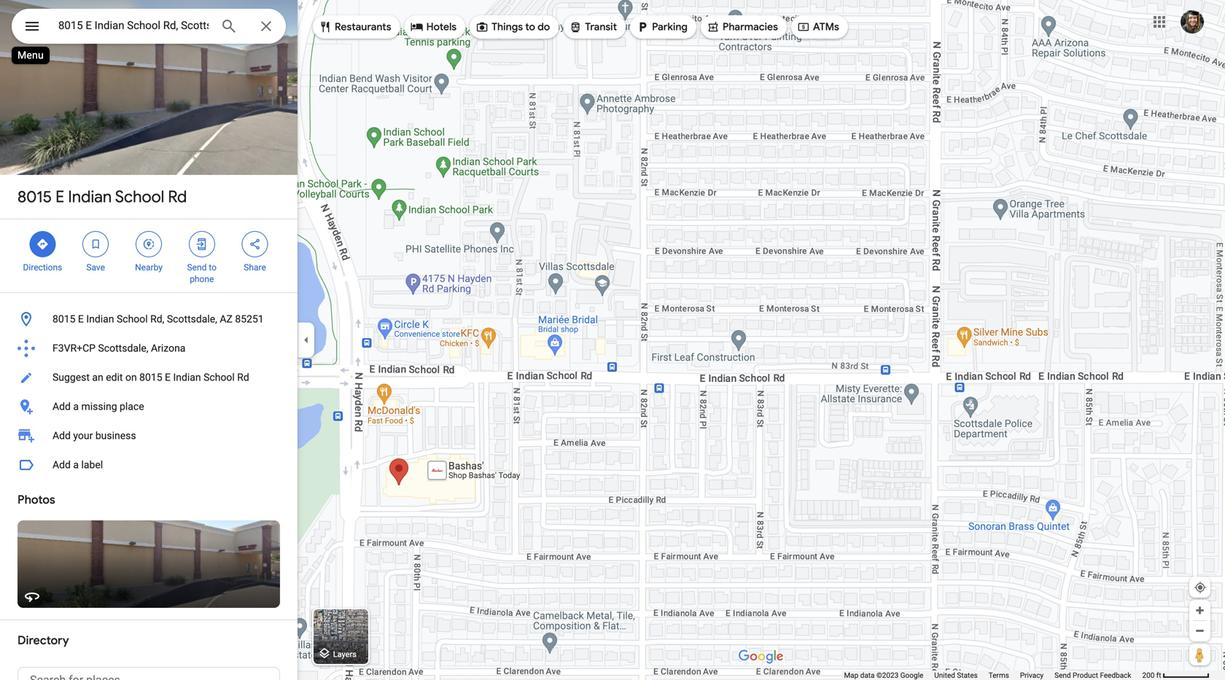 Task type: vqa. For each thing, say whether or not it's contained in the screenshot.


Task type: locate. For each thing, give the bounding box(es) containing it.
0 horizontal spatial e
[[56, 187, 64, 207]]

add left label
[[53, 459, 71, 471]]

things
[[492, 20, 523, 34]]

send left product
[[1055, 671, 1071, 680]]

a for label
[[73, 459, 79, 471]]

school
[[115, 187, 164, 207], [117, 313, 148, 325], [204, 372, 235, 384]]


[[89, 236, 102, 252]]

1 horizontal spatial e
[[78, 313, 84, 325]]

show street view coverage image
[[1190, 644, 1211, 666]]

e for 8015 e indian school rd, scottsdale, az 85251
[[78, 313, 84, 325]]

send inside send to phone
[[187, 263, 207, 273]]

rd up actions for 8015 e indian school rd region
[[168, 187, 187, 207]]

suggest an edit on 8015 e indian school rd button
[[0, 363, 298, 392]]

8015 right on
[[139, 372, 162, 384]]

2 vertical spatial school
[[204, 372, 235, 384]]

8015 up f3vr+cp on the left
[[53, 313, 75, 325]]

1 vertical spatial a
[[73, 459, 79, 471]]

data
[[860, 671, 875, 680]]

states
[[957, 671, 978, 680]]

do
[[538, 20, 550, 34]]

show your location image
[[1194, 581, 1207, 594]]

indian up 
[[68, 187, 112, 207]]

1 vertical spatial send
[[1055, 671, 1071, 680]]

1 vertical spatial add
[[53, 430, 71, 442]]

transit
[[585, 20, 617, 34]]

footer inside google maps element
[[844, 671, 1143, 681]]


[[248, 236, 262, 252]]

photos
[[18, 493, 55, 508]]

zoom in image
[[1195, 605, 1206, 616]]

2 add from the top
[[53, 430, 71, 442]]

scottsdale,
[[167, 313, 217, 325], [98, 342, 148, 354]]

to
[[525, 20, 535, 34], [209, 263, 217, 273]]

add your business link
[[0, 422, 298, 451]]

indian
[[68, 187, 112, 207], [86, 313, 114, 325], [173, 372, 201, 384]]

0 vertical spatial scottsdale,
[[167, 313, 217, 325]]

1 vertical spatial e
[[78, 313, 84, 325]]

add left the your
[[53, 430, 71, 442]]

1 horizontal spatial 8015
[[53, 313, 75, 325]]

rd down 85251
[[237, 372, 249, 384]]

rd,
[[150, 313, 164, 325]]

terms
[[989, 671, 1009, 680]]

a left missing
[[73, 401, 79, 413]]

3 add from the top
[[53, 459, 71, 471]]

0 vertical spatial school
[[115, 187, 164, 207]]

scottsdale, left az
[[167, 313, 217, 325]]


[[476, 19, 489, 35]]

google account: giulia masi  
(giulia.masi@adept.ai) image
[[1181, 10, 1204, 34]]

e up directions
[[56, 187, 64, 207]]

zoom out image
[[1195, 626, 1206, 637]]

0 horizontal spatial 8015
[[18, 187, 52, 207]]

0 vertical spatial send
[[187, 263, 207, 273]]

send to phone
[[187, 263, 217, 284]]

 search field
[[12, 9, 286, 47]]

 pharmacies
[[707, 19, 778, 35]]

united
[[935, 671, 955, 680]]

 things to do
[[476, 19, 550, 35]]

1 vertical spatial rd
[[237, 372, 249, 384]]

send for send to phone
[[187, 263, 207, 273]]

0 horizontal spatial scottsdale,
[[98, 342, 148, 354]]


[[36, 236, 49, 252]]

business
[[95, 430, 136, 442]]

f3vr+cp scottsdale, arizona button
[[0, 334, 298, 363]]

e inside 8015 e indian school rd, scottsdale, az 85251 button
[[78, 313, 84, 325]]

0 vertical spatial to
[[525, 20, 535, 34]]

label
[[81, 459, 103, 471]]

1 vertical spatial scottsdale,
[[98, 342, 148, 354]]

footer
[[844, 671, 1143, 681]]

school inside 8015 e indian school rd, scottsdale, az 85251 button
[[117, 313, 148, 325]]


[[636, 19, 649, 35]]

add down suggest
[[53, 401, 71, 413]]

2 horizontal spatial e
[[165, 372, 171, 384]]

1 vertical spatial school
[[117, 313, 148, 325]]

0 vertical spatial a
[[73, 401, 79, 413]]

send up phone
[[187, 263, 207, 273]]

actions for 8015 e indian school rd region
[[0, 220, 298, 292]]

directions
[[23, 263, 62, 273]]

indian down arizona
[[173, 372, 201, 384]]

rd inside button
[[237, 372, 249, 384]]

1 horizontal spatial scottsdale,
[[167, 313, 217, 325]]

send
[[187, 263, 207, 273], [1055, 671, 1071, 680]]

none field inside 8015 e indian school rd, scottsdale, az 85251 field
[[58, 17, 209, 34]]

edit
[[106, 372, 123, 384]]

8015
[[18, 187, 52, 207], [53, 313, 75, 325], [139, 372, 162, 384]]

e down arizona
[[165, 372, 171, 384]]

e inside suggest an edit on 8015 e indian school rd button
[[165, 372, 171, 384]]

0 horizontal spatial rd
[[168, 187, 187, 207]]

1 vertical spatial to
[[209, 263, 217, 273]]

share
[[244, 263, 266, 273]]

to up phone
[[209, 263, 217, 273]]

a left label
[[73, 459, 79, 471]]

indian up f3vr+cp scottsdale, arizona
[[86, 313, 114, 325]]

rd
[[168, 187, 187, 207], [237, 372, 249, 384]]

 hotels
[[410, 19, 457, 35]]

0 vertical spatial e
[[56, 187, 64, 207]]

united states
[[935, 671, 978, 680]]

send inside button
[[1055, 671, 1071, 680]]

1 vertical spatial indian
[[86, 313, 114, 325]]

send product feedback button
[[1055, 671, 1132, 681]]

0 vertical spatial add
[[53, 401, 71, 413]]

1 horizontal spatial send
[[1055, 671, 1071, 680]]

to inside  things to do
[[525, 20, 535, 34]]

a
[[73, 401, 79, 413], [73, 459, 79, 471]]

school down az
[[204, 372, 235, 384]]

0 horizontal spatial send
[[187, 263, 207, 273]]

0 vertical spatial indian
[[68, 187, 112, 207]]

to left do
[[525, 20, 535, 34]]

collapse side panel image
[[298, 332, 314, 348]]

0 horizontal spatial to
[[209, 263, 217, 273]]

1 add from the top
[[53, 401, 71, 413]]

8015 up 
[[18, 187, 52, 207]]

add for add your business
[[53, 430, 71, 442]]

1 horizontal spatial to
[[525, 20, 535, 34]]

missing
[[81, 401, 117, 413]]

1 a from the top
[[73, 401, 79, 413]]

add for add a missing place
[[53, 401, 71, 413]]

school left rd,
[[117, 313, 148, 325]]

2 a from the top
[[73, 459, 79, 471]]

200 ft
[[1143, 671, 1162, 680]]

0 vertical spatial 8015
[[18, 187, 52, 207]]

add
[[53, 401, 71, 413], [53, 430, 71, 442], [53, 459, 71, 471]]

map data ©2023 google
[[844, 671, 924, 680]]

privacy
[[1020, 671, 1044, 680]]

united states button
[[935, 671, 978, 681]]

1 vertical spatial 8015
[[53, 313, 75, 325]]

school up 
[[115, 187, 164, 207]]

e up f3vr+cp on the left
[[78, 313, 84, 325]]

e
[[56, 187, 64, 207], [78, 313, 84, 325], [165, 372, 171, 384]]

scottsdale, up on
[[98, 342, 148, 354]]

 parking
[[636, 19, 688, 35]]


[[23, 16, 41, 37]]

None field
[[58, 17, 209, 34]]

2 vertical spatial add
[[53, 459, 71, 471]]

suggest
[[53, 372, 90, 384]]

product
[[1073, 671, 1098, 680]]

footer containing map data ©2023 google
[[844, 671, 1143, 681]]

feedback
[[1100, 671, 1132, 680]]

2 vertical spatial 8015
[[139, 372, 162, 384]]

send for send product feedback
[[1055, 671, 1071, 680]]


[[142, 236, 155, 252]]

1 horizontal spatial rd
[[237, 372, 249, 384]]

2 vertical spatial indian
[[173, 372, 201, 384]]

2 vertical spatial e
[[165, 372, 171, 384]]

8015 e indian school rd, scottsdale, az 85251 button
[[0, 305, 298, 334]]

pharmacies
[[723, 20, 778, 34]]

 transit
[[569, 19, 617, 35]]



Task type: describe. For each thing, give the bounding box(es) containing it.
to inside send to phone
[[209, 263, 217, 273]]

google maps element
[[0, 0, 1225, 681]]


[[410, 19, 424, 35]]

privacy button
[[1020, 671, 1044, 681]]

8015 e indian school rd main content
[[0, 0, 298, 681]]

atms
[[813, 20, 839, 34]]

e for 8015 e indian school rd
[[56, 187, 64, 207]]

f3vr+cp
[[53, 342, 96, 354]]

8015 for 8015 e indian school rd, scottsdale, az 85251
[[53, 313, 75, 325]]

place
[[120, 401, 144, 413]]

8015 for 8015 e indian school rd
[[18, 187, 52, 207]]

send product feedback
[[1055, 671, 1132, 680]]


[[569, 19, 582, 35]]

school for rd,
[[117, 313, 148, 325]]

 atms
[[797, 19, 839, 35]]

an
[[92, 372, 103, 384]]

save
[[86, 263, 105, 273]]

a for missing
[[73, 401, 79, 413]]

scottsdale, inside button
[[167, 313, 217, 325]]

8015 e indian school rd, scottsdale, az 85251
[[53, 313, 264, 325]]

 restaurants
[[319, 19, 391, 35]]

arizona
[[151, 342, 186, 354]]

indian for 8015 e indian school rd
[[68, 187, 112, 207]]

©2023
[[877, 671, 899, 680]]

school inside suggest an edit on 8015 e indian school rd button
[[204, 372, 235, 384]]

200
[[1143, 671, 1155, 680]]

add for add a label
[[53, 459, 71, 471]]

 button
[[12, 9, 53, 47]]

add a missing place
[[53, 401, 144, 413]]

add your business
[[53, 430, 136, 442]]

2 horizontal spatial 8015
[[139, 372, 162, 384]]

restaurants
[[335, 20, 391, 34]]

8015 e indian school rd
[[18, 187, 187, 207]]

add a label button
[[0, 451, 298, 480]]

phone
[[190, 274, 214, 284]]


[[319, 19, 332, 35]]

layers
[[333, 650, 357, 659]]

your
[[73, 430, 93, 442]]


[[797, 19, 810, 35]]

8015 E Indian School Rd, Scottsdale, AZ 85251 field
[[12, 9, 286, 44]]

0 vertical spatial rd
[[168, 187, 187, 207]]

add a missing place button
[[0, 392, 298, 422]]

nearby
[[135, 263, 163, 273]]

parking
[[652, 20, 688, 34]]


[[707, 19, 720, 35]]

terms button
[[989, 671, 1009, 681]]

85251
[[235, 313, 264, 325]]

hotels
[[426, 20, 457, 34]]

scottsdale, inside button
[[98, 342, 148, 354]]

on
[[125, 372, 137, 384]]


[[195, 236, 208, 252]]

map
[[844, 671, 859, 680]]

directory
[[18, 633, 69, 648]]

az
[[220, 313, 233, 325]]

200 ft button
[[1143, 671, 1210, 680]]

ft
[[1157, 671, 1162, 680]]

indian for 8015 e indian school rd, scottsdale, az 85251
[[86, 313, 114, 325]]

school for rd
[[115, 187, 164, 207]]

suggest an edit on 8015 e indian school rd
[[53, 372, 249, 384]]

add a label
[[53, 459, 103, 471]]

f3vr+cp scottsdale, arizona
[[53, 342, 186, 354]]

google
[[901, 671, 924, 680]]



